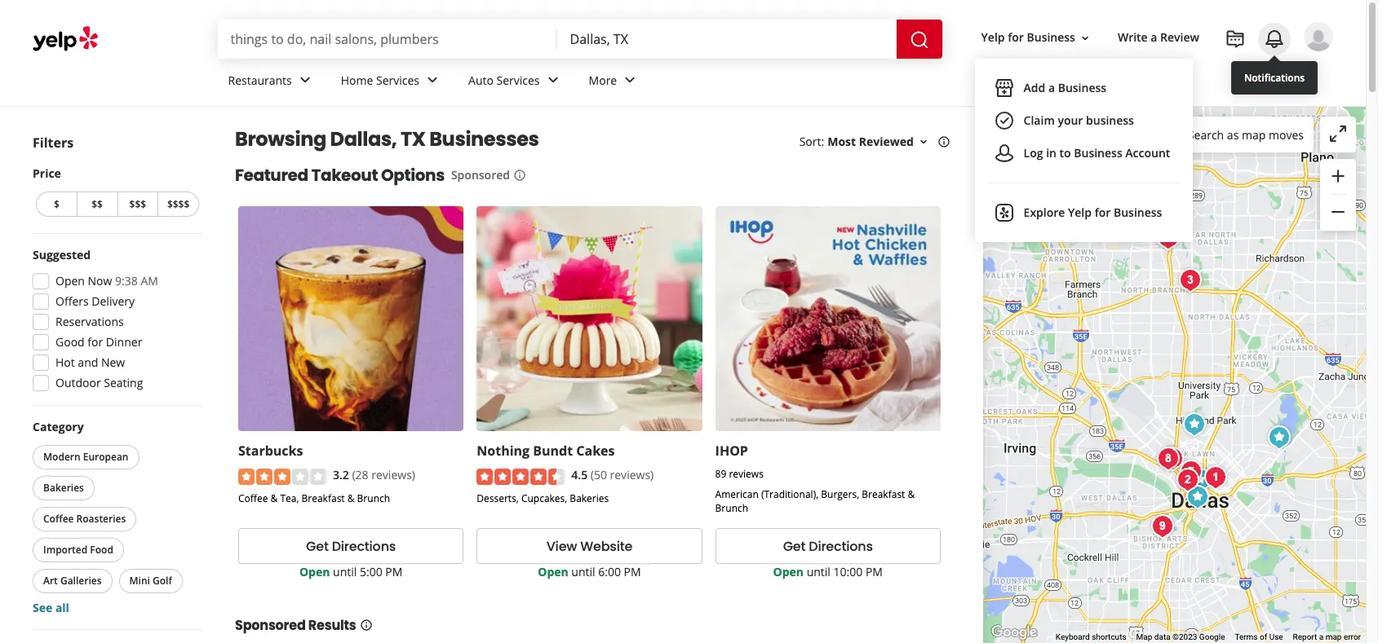 Task type: vqa. For each thing, say whether or not it's contained in the screenshot.
Next icon for Just Texas BBQ
no



Task type: describe. For each thing, give the bounding box(es) containing it.
coffee & tea, breakfast & brunch
[[238, 492, 390, 506]]

zoom in image
[[1329, 166, 1348, 186]]

seating
[[104, 375, 143, 391]]

24 friends v2 image
[[995, 144, 1014, 164]]

data
[[1155, 633, 1171, 642]]

in
[[1046, 146, 1057, 161]]

imported food button
[[33, 539, 124, 563]]

group containing category
[[29, 420, 202, 617]]

open until 6:00 pm
[[538, 565, 641, 581]]

report a map error link
[[1293, 633, 1361, 642]]

reviews
[[729, 468, 764, 482]]

open for nothing bundt cakes
[[538, 565, 569, 581]]

meddlesome moth image
[[1157, 443, 1190, 476]]

review
[[1161, 30, 1200, 45]]

log in to business account button
[[988, 137, 1180, 170]]

for for business
[[1008, 30, 1024, 45]]

tx
[[401, 126, 426, 153]]

sponsored for sponsored results
[[235, 617, 306, 636]]

ihop
[[715, 443, 748, 461]]

kenny's wood fired grill image
[[1153, 222, 1185, 255]]

coffee for coffee roasteries
[[43, 513, 74, 526]]

open for starbucks
[[299, 565, 330, 581]]

ellen's image
[[1172, 464, 1205, 497]]

a for report
[[1320, 633, 1324, 642]]

24 claim v2 image
[[995, 111, 1014, 131]]

good
[[56, 335, 85, 350]]

modern
[[43, 451, 80, 464]]

get directions link for ihop
[[715, 529, 941, 565]]

rodeo goat image
[[1153, 443, 1185, 476]]

claim your business button
[[988, 105, 1180, 137]]

(traditional),
[[761, 488, 819, 502]]

more link
[[576, 59, 653, 106]]

mini
[[129, 575, 150, 588]]

reviews) for view website
[[610, 468, 654, 483]]

report
[[1293, 633, 1318, 642]]

auto services
[[469, 72, 540, 88]]

browsing dallas, tx businesses
[[235, 126, 539, 153]]

for for dinner
[[88, 335, 103, 350]]

none field the near
[[570, 30, 884, 48]]

yelp inside button
[[982, 30, 1005, 45]]

most
[[828, 134, 856, 149]]

0 vertical spatial group
[[1321, 159, 1356, 231]]

lockhart smokehouse image
[[1147, 511, 1180, 544]]

map region
[[923, 0, 1379, 644]]

open until 5:00 pm
[[299, 565, 403, 581]]

until for nothing bundt cakes
[[572, 565, 595, 581]]

24 yelp for biz v2 image
[[995, 204, 1014, 223]]

home services
[[341, 72, 420, 88]]

breakfast inside the ihop 89 reviews american (traditional), burgers, breakfast & brunch
[[862, 488, 905, 502]]

get for starbucks
[[306, 538, 329, 556]]

explore yelp for business button
[[988, 197, 1180, 230]]

Near text field
[[570, 30, 884, 48]]

map for moves
[[1242, 127, 1266, 142]]

terms of use
[[1235, 633, 1284, 642]]

golf
[[153, 575, 172, 588]]

modern european
[[43, 451, 129, 464]]

get for ihop
[[783, 538, 806, 556]]

$$$ button
[[117, 192, 158, 217]]

starbucks link
[[238, 443, 303, 461]]

3 until from the left
[[807, 565, 831, 581]]

ihop 89 reviews american (traditional), burgers, breakfast & brunch
[[715, 443, 915, 516]]

0 horizontal spatial 16 info v2 image
[[360, 620, 373, 633]]

dallas,
[[330, 126, 397, 153]]

$
[[54, 198, 59, 211]]

Find text field
[[231, 30, 544, 48]]

0 horizontal spatial brunch
[[357, 492, 390, 506]]

add a business button
[[988, 72, 1180, 105]]

3.2 (28 reviews)
[[333, 468, 415, 483]]

16 chevron down v2 image for most reviewed
[[917, 135, 930, 148]]

10:00
[[834, 565, 863, 581]]

of
[[1260, 633, 1268, 642]]

add
[[1024, 80, 1046, 96]]

ihop image
[[1264, 422, 1296, 455]]

1 horizontal spatial 16 info v2 image
[[513, 169, 526, 182]]

write a review
[[1118, 30, 1200, 45]]

yelp for business
[[982, 30, 1076, 45]]

log in to business account
[[1024, 146, 1171, 161]]

reviews) for get directions
[[372, 468, 415, 483]]

see all button
[[33, 601, 69, 616]]

nothing
[[477, 443, 530, 461]]

expand map image
[[1329, 124, 1348, 144]]

(28
[[352, 468, 369, 483]]

24 chevron down v2 image for restaurants
[[295, 71, 315, 90]]

16 chevron down v2 image for yelp for business
[[1079, 32, 1092, 45]]

modern european button
[[33, 446, 139, 470]]

hot
[[56, 355, 75, 371]]

browsing
[[235, 126, 326, 153]]

starbucks
[[238, 443, 303, 461]]

most reviewed button
[[828, 134, 930, 149]]

keyboard shortcuts button
[[1056, 633, 1127, 644]]

0 horizontal spatial breakfast
[[302, 492, 345, 506]]

bundt
[[533, 443, 573, 461]]

claim your business
[[1024, 113, 1134, 129]]

add a business
[[1024, 80, 1107, 96]]

dinner
[[106, 335, 142, 350]]

new
[[101, 355, 125, 371]]

nothing bundt cakes link
[[477, 443, 615, 461]]

am
[[141, 273, 158, 289]]

most reviewed
[[828, 134, 914, 149]]

auto
[[469, 72, 494, 88]]

category
[[33, 420, 84, 435]]

cupcakes,
[[521, 492, 567, 506]]

bakeries inside button
[[43, 482, 84, 495]]

desserts, cupcakes, bakeries
[[477, 492, 609, 506]]

now
[[88, 273, 112, 289]]

featured
[[235, 164, 308, 187]]

restaurants
[[228, 72, 292, 88]]

auto services link
[[455, 59, 576, 106]]

restaurants link
[[215, 59, 328, 106]]

coffee roasteries
[[43, 513, 126, 526]]

89
[[715, 468, 727, 482]]

directions for ihop
[[809, 538, 873, 556]]

mini golf button
[[119, 570, 183, 594]]

business up add a business
[[1027, 30, 1076, 45]]

nothing bundt cakes image
[[1179, 409, 1212, 442]]

get directions link for starbucks
[[238, 529, 464, 565]]

services for home services
[[376, 72, 420, 88]]

6:00
[[598, 565, 621, 581]]

business categories element
[[215, 59, 1334, 106]]

european
[[83, 451, 129, 464]]

imported
[[43, 544, 88, 557]]

alamo drafthouse cinema cedars image
[[1182, 482, 1215, 514]]



Task type: locate. For each thing, give the bounding box(es) containing it.
0 horizontal spatial services
[[376, 72, 420, 88]]

until left 5:00
[[333, 565, 357, 581]]

directions for starbucks
[[332, 538, 396, 556]]

24 chevron down v2 image right restaurants
[[295, 71, 315, 90]]

breakfast right burgers, at right bottom
[[862, 488, 905, 502]]

brunch down 3.2 (28 reviews)
[[357, 492, 390, 506]]

business inside "button"
[[1114, 205, 1163, 221]]

results
[[308, 617, 356, 636]]

24 chevron down v2 image right more
[[620, 71, 640, 90]]

$$$$ button
[[158, 192, 199, 217]]

google
[[1200, 633, 1225, 642]]

open up offers
[[56, 273, 85, 289]]

$$$$
[[167, 198, 190, 211]]

bakeries down (50
[[570, 492, 609, 506]]

nothing bundt cakes
[[477, 443, 615, 461]]

breakfast down 3.2
[[302, 492, 345, 506]]

4.5 star rating image
[[477, 469, 565, 485]]

explore yelp for business
[[1024, 205, 1163, 221]]

0 vertical spatial map
[[1242, 127, 1266, 142]]

1 horizontal spatial sponsored
[[451, 167, 510, 183]]

art galleries button
[[33, 570, 112, 594]]

maple leaf diner image
[[1175, 264, 1207, 297]]

get directions up open until 5:00 pm
[[306, 538, 396, 556]]

reviewed
[[859, 134, 914, 149]]

3 24 chevron down v2 image from the left
[[543, 71, 563, 90]]

0 vertical spatial for
[[1008, 30, 1024, 45]]

for right gen korean bbq house icon on the top right of page
[[1095, 205, 1111, 221]]

1 horizontal spatial reviews)
[[610, 468, 654, 483]]

open left 5:00
[[299, 565, 330, 581]]

pm
[[385, 565, 403, 581], [624, 565, 641, 581], [866, 565, 883, 581]]

burgers,
[[821, 488, 860, 502]]

delivery
[[92, 294, 135, 309]]

2 directions from the left
[[809, 538, 873, 556]]

keyboard
[[1056, 633, 1090, 642]]

reviews) right (50
[[610, 468, 654, 483]]

map for error
[[1326, 633, 1342, 642]]

3.2 star rating image
[[238, 469, 326, 485]]

services right home on the left of page
[[376, 72, 420, 88]]

16 chevron down v2 image left the write
[[1079, 32, 1092, 45]]

pm for nothing bundt cakes
[[624, 565, 641, 581]]

reviews) right (28
[[372, 468, 415, 483]]

user actions element
[[968, 20, 1356, 243]]

$$ button
[[77, 192, 117, 217]]

a right report
[[1320, 633, 1324, 642]]

directions up 10:00
[[809, 538, 873, 556]]

report a map error
[[1293, 633, 1361, 642]]

services for auto services
[[497, 72, 540, 88]]

4.5
[[572, 468, 588, 483]]

0 horizontal spatial 16 chevron down v2 image
[[917, 135, 930, 148]]

1 horizontal spatial &
[[347, 492, 355, 506]]

2 horizontal spatial &
[[908, 488, 915, 502]]

5:00
[[360, 565, 383, 581]]

a inside 'button'
[[1049, 80, 1055, 96]]

yelp right explore
[[1068, 205, 1092, 221]]

0 horizontal spatial yelp
[[982, 30, 1005, 45]]

1 horizontal spatial bakeries
[[570, 492, 609, 506]]

until
[[333, 565, 357, 581], [572, 565, 595, 581], [807, 565, 831, 581]]

shortcuts
[[1092, 633, 1127, 642]]

write
[[1118, 30, 1148, 45]]

1 horizontal spatial map
[[1326, 633, 1342, 642]]

yelp inside "button"
[[1068, 205, 1092, 221]]

account
[[1126, 146, 1171, 161]]

view website link
[[477, 529, 702, 565]]

businesses
[[429, 126, 539, 153]]

9:38
[[115, 273, 138, 289]]

1 vertical spatial yelp
[[1068, 205, 1092, 221]]

24 chevron down v2 image for home services
[[423, 71, 442, 90]]

search as map moves
[[1188, 127, 1304, 142]]

pm right 6:00 at the bottom of the page
[[624, 565, 641, 581]]

as
[[1227, 127, 1239, 142]]

pm for starbucks
[[385, 565, 403, 581]]

coffee for coffee & tea, breakfast & brunch
[[238, 492, 268, 506]]

outdoor
[[56, 375, 101, 391]]

business up claim your business
[[1058, 80, 1107, 96]]

group containing suggested
[[28, 247, 202, 397]]

search image
[[910, 30, 929, 49]]

2 none field from the left
[[570, 30, 884, 48]]

1 horizontal spatial pm
[[624, 565, 641, 581]]

1 vertical spatial 16 info v2 image
[[360, 620, 373, 633]]

business right the to
[[1074, 146, 1123, 161]]

price group
[[33, 166, 202, 220]]

0 horizontal spatial get directions
[[306, 538, 396, 556]]

pm right 10:00
[[866, 565, 883, 581]]

2 horizontal spatial until
[[807, 565, 831, 581]]

1 vertical spatial for
[[1095, 205, 1111, 221]]

none field up home services
[[231, 30, 544, 48]]

good for dinner
[[56, 335, 142, 350]]

3.2
[[333, 468, 349, 483]]

price
[[33, 166, 61, 181]]

0 horizontal spatial sponsored
[[235, 617, 306, 636]]

get directions link
[[238, 529, 464, 565], [715, 529, 941, 565]]

1 vertical spatial group
[[28, 247, 202, 397]]

zoom out image
[[1329, 203, 1348, 222]]

get directions up the open until 10:00 pm
[[783, 538, 873, 556]]

16 info v2 image down businesses
[[513, 169, 526, 182]]

$$$
[[129, 198, 146, 211]]

0 horizontal spatial directions
[[332, 538, 396, 556]]

featured takeout options
[[235, 164, 445, 187]]

a for write
[[1151, 30, 1158, 45]]

1 horizontal spatial brunch
[[715, 502, 748, 516]]

until for starbucks
[[333, 565, 357, 581]]

1 get directions from the left
[[306, 538, 396, 556]]

food
[[90, 544, 113, 557]]

1 horizontal spatial get
[[783, 538, 806, 556]]

tea,
[[280, 492, 299, 506]]

home
[[341, 72, 373, 88]]

sponsored left the results
[[235, 617, 306, 636]]

a right the write
[[1151, 30, 1158, 45]]

brad k. image
[[1304, 22, 1334, 51]]

google image
[[987, 623, 1041, 644]]

for inside "button"
[[1095, 205, 1111, 221]]

claim
[[1024, 113, 1055, 129]]

offers
[[56, 294, 89, 309]]

business
[[1086, 113, 1134, 129]]

pecan lodge image
[[1200, 462, 1233, 495]]

keyboard shortcuts
[[1056, 633, 1127, 642]]

a for add
[[1049, 80, 1055, 96]]

1 horizontal spatial none field
[[570, 30, 884, 48]]

write a review link
[[1112, 23, 1206, 53]]

open now 9:38 am
[[56, 273, 158, 289]]

for up the hot and new
[[88, 335, 103, 350]]

0 horizontal spatial pm
[[385, 565, 403, 581]]

business up kenny's wood fired grill image
[[1114, 205, 1163, 221]]

1 get from the left
[[306, 538, 329, 556]]

bakeries down modern
[[43, 482, 84, 495]]

0 vertical spatial a
[[1151, 30, 1158, 45]]

None search field
[[218, 20, 946, 59]]

1 24 chevron down v2 image from the left
[[295, 71, 315, 90]]

16 chevron down v2 image inside most reviewed dropdown button
[[917, 135, 930, 148]]

2 vertical spatial group
[[29, 420, 202, 617]]

0 vertical spatial 16 chevron down v2 image
[[1079, 32, 1092, 45]]

& left tea,
[[271, 492, 278, 506]]

24 chevron down v2 image left auto
[[423, 71, 442, 90]]

24 chevron down v2 image inside home services link
[[423, 71, 442, 90]]

1 horizontal spatial directions
[[809, 538, 873, 556]]

24 add biz v2 image
[[995, 79, 1014, 98]]

sponsored results
[[235, 617, 356, 636]]

notifications image
[[1265, 29, 1285, 49]]

1 get directions link from the left
[[238, 529, 464, 565]]

offers delivery
[[56, 294, 135, 309]]

pm right 5:00
[[385, 565, 403, 581]]

0 horizontal spatial none field
[[231, 30, 544, 48]]

projects image
[[1226, 29, 1245, 49]]

2 horizontal spatial pm
[[866, 565, 883, 581]]

24 chevron down v2 image
[[295, 71, 315, 90], [423, 71, 442, 90], [543, 71, 563, 90], [620, 71, 640, 90]]

1 horizontal spatial 16 chevron down v2 image
[[1079, 32, 1092, 45]]

bakeries button
[[33, 477, 95, 501]]

2 vertical spatial for
[[88, 335, 103, 350]]

$$
[[92, 198, 103, 211]]

0 horizontal spatial &
[[271, 492, 278, 506]]

16 info v2 image
[[513, 169, 526, 182], [360, 620, 373, 633]]

art
[[43, 575, 58, 588]]

until left 6:00 at the bottom of the page
[[572, 565, 595, 581]]

ihop link
[[715, 443, 748, 461]]

1 vertical spatial coffee
[[43, 513, 74, 526]]

1 horizontal spatial breakfast
[[862, 488, 905, 502]]

get directions for ihop
[[783, 538, 873, 556]]

open left 10:00
[[773, 565, 804, 581]]

hot and new
[[56, 355, 125, 371]]

and
[[78, 355, 98, 371]]

1 horizontal spatial for
[[1008, 30, 1024, 45]]

24 chevron down v2 image right auto services
[[543, 71, 563, 90]]

business inside 'button'
[[1058, 80, 1107, 96]]

american
[[715, 488, 759, 502]]

16 info v2 image
[[938, 135, 951, 148]]

0 horizontal spatial get
[[306, 538, 329, 556]]

ida claire image
[[1150, 220, 1183, 253]]

0 horizontal spatial until
[[333, 565, 357, 581]]

get directions for starbucks
[[306, 538, 396, 556]]

0 horizontal spatial for
[[88, 335, 103, 350]]

24 chevron down v2 image inside "restaurants" link
[[295, 71, 315, 90]]

2 get directions from the left
[[783, 538, 873, 556]]

get directions link down burgers, at right bottom
[[715, 529, 941, 565]]

2 services from the left
[[497, 72, 540, 88]]

get directions
[[306, 538, 396, 556], [783, 538, 873, 556]]

1 directions from the left
[[332, 538, 396, 556]]

1 until from the left
[[333, 565, 357, 581]]

1 horizontal spatial get directions
[[783, 538, 873, 556]]

24 chevron down v2 image inside more link
[[620, 71, 640, 90]]

2 get directions link from the left
[[715, 529, 941, 565]]

(50
[[591, 468, 607, 483]]

2 horizontal spatial a
[[1320, 633, 1324, 642]]

breakfast
[[862, 488, 905, 502], [302, 492, 345, 506]]

24 chevron down v2 image for auto services
[[543, 71, 563, 90]]

3 pm from the left
[[866, 565, 883, 581]]

map
[[1137, 633, 1153, 642]]

2 horizontal spatial for
[[1095, 205, 1111, 221]]

None field
[[231, 30, 544, 48], [570, 30, 884, 48]]

home services link
[[328, 59, 455, 106]]

1 none field from the left
[[231, 30, 544, 48]]

0 vertical spatial sponsored
[[451, 167, 510, 183]]

4 24 chevron down v2 image from the left
[[620, 71, 640, 90]]

group
[[1321, 159, 1356, 231], [28, 247, 202, 397], [29, 420, 202, 617]]

16 info v2 image right the results
[[360, 620, 373, 633]]

cakes
[[576, 443, 615, 461]]

galleries
[[60, 575, 102, 588]]

0 vertical spatial yelp
[[982, 30, 1005, 45]]

roasteries
[[76, 513, 126, 526]]

business
[[1027, 30, 1076, 45], [1058, 80, 1107, 96], [1074, 146, 1123, 161], [1114, 205, 1163, 221]]

1 horizontal spatial a
[[1151, 30, 1158, 45]]

view
[[547, 538, 577, 556]]

takeout
[[311, 164, 378, 187]]

16 chevron down v2 image inside yelp for business button
[[1079, 32, 1092, 45]]

0 horizontal spatial bakeries
[[43, 482, 84, 495]]

& down (28
[[347, 492, 355, 506]]

get up the open until 10:00 pm
[[783, 538, 806, 556]]

services right auto
[[497, 72, 540, 88]]

& right burgers, at right bottom
[[908, 488, 915, 502]]

2 reviews) from the left
[[610, 468, 654, 483]]

gen korean bbq house image
[[1053, 182, 1086, 215]]

coffee down 3.2 star rating image
[[238, 492, 268, 506]]

1 vertical spatial a
[[1049, 80, 1055, 96]]

2 get from the left
[[783, 538, 806, 556]]

1 vertical spatial sponsored
[[235, 617, 306, 636]]

1 vertical spatial 16 chevron down v2 image
[[917, 135, 930, 148]]

2 pm from the left
[[624, 565, 641, 581]]

24 chevron down v2 image inside auto services link
[[543, 71, 563, 90]]

error
[[1344, 633, 1361, 642]]

sponsored for sponsored
[[451, 167, 510, 183]]

meso maya comida y copas image
[[1176, 456, 1208, 489]]

1 horizontal spatial yelp
[[1068, 205, 1092, 221]]

0 horizontal spatial map
[[1242, 127, 1266, 142]]

get up open until 5:00 pm
[[306, 538, 329, 556]]

starbucks image
[[1185, 464, 1217, 497]]

yelp up '24 add biz v2' icon on the top of the page
[[982, 30, 1005, 45]]

for
[[1008, 30, 1024, 45], [1095, 205, 1111, 221], [88, 335, 103, 350]]

for up '24 add biz v2' icon on the top of the page
[[1008, 30, 1024, 45]]

1 pm from the left
[[385, 565, 403, 581]]

16 chevron down v2 image left 16 info v2 icon
[[917, 135, 930, 148]]

0 horizontal spatial reviews)
[[372, 468, 415, 483]]

get directions link down coffee & tea, breakfast & brunch
[[238, 529, 464, 565]]

a
[[1151, 30, 1158, 45], [1049, 80, 1055, 96], [1320, 633, 1324, 642]]

2 until from the left
[[572, 565, 595, 581]]

suggested
[[33, 247, 91, 263]]

0 horizontal spatial get directions link
[[238, 529, 464, 565]]

1 horizontal spatial coffee
[[238, 492, 268, 506]]

open until 10:00 pm
[[773, 565, 883, 581]]

a right add
[[1049, 80, 1055, 96]]

16 chevron down v2 image
[[1079, 32, 1092, 45], [917, 135, 930, 148]]

0 horizontal spatial a
[[1049, 80, 1055, 96]]

brunch inside the ihop 89 reviews american (traditional), burgers, breakfast & brunch
[[715, 502, 748, 516]]

$ button
[[36, 192, 77, 217]]

explore
[[1024, 205, 1065, 221]]

map right the as
[[1242, 127, 1266, 142]]

1 reviews) from the left
[[372, 468, 415, 483]]

1 services from the left
[[376, 72, 420, 88]]

map left error
[[1326, 633, 1342, 642]]

sponsored down businesses
[[451, 167, 510, 183]]

moves
[[1269, 127, 1304, 142]]

filters
[[33, 134, 74, 152]]

terms of use link
[[1235, 633, 1284, 642]]

2 vertical spatial a
[[1320, 633, 1324, 642]]

none field up business categories "element"
[[570, 30, 884, 48]]

for inside button
[[1008, 30, 1024, 45]]

1 vertical spatial map
[[1326, 633, 1342, 642]]

until left 10:00
[[807, 565, 831, 581]]

0 horizontal spatial coffee
[[43, 513, 74, 526]]

1 horizontal spatial services
[[497, 72, 540, 88]]

& inside the ihop 89 reviews american (traditional), burgers, breakfast & brunch
[[908, 488, 915, 502]]

open down 'view'
[[538, 565, 569, 581]]

directions up 5:00
[[332, 538, 396, 556]]

24 chevron down v2 image for more
[[620, 71, 640, 90]]

coffee inside coffee roasteries button
[[43, 513, 74, 526]]

2 24 chevron down v2 image from the left
[[423, 71, 442, 90]]

1 horizontal spatial get directions link
[[715, 529, 941, 565]]

1 horizontal spatial until
[[572, 565, 595, 581]]

0 vertical spatial 16 info v2 image
[[513, 169, 526, 182]]

coffee down bakeries button
[[43, 513, 74, 526]]

brunch down 89
[[715, 502, 748, 516]]

see all
[[33, 601, 69, 616]]

open for ihop
[[773, 565, 804, 581]]

options
[[381, 164, 445, 187]]

none field find
[[231, 30, 544, 48]]

0 vertical spatial coffee
[[238, 492, 268, 506]]



